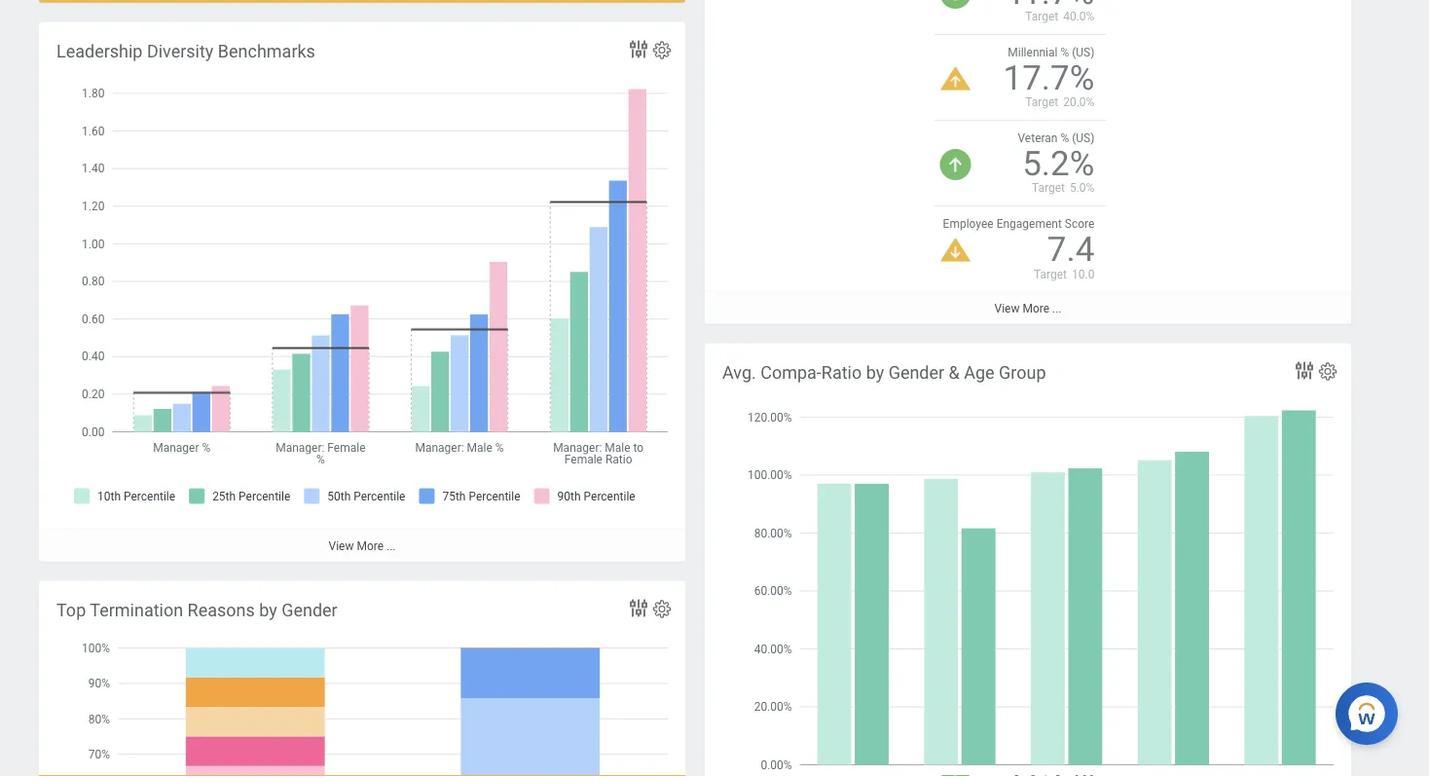 Task type: locate. For each thing, give the bounding box(es) containing it.
0 vertical spatial by
[[866, 362, 885, 383]]

1 vertical spatial %
[[1061, 132, 1070, 145]]

configure top termination reasons by gender image
[[652, 599, 673, 620]]

0 vertical spatial (us)
[[1073, 46, 1095, 59]]

avg. compa-ratio by gender & age group
[[723, 362, 1047, 383]]

% for 17.7%
[[1061, 46, 1070, 59]]

configure and view chart data image left configure top termination reasons by gender icon
[[627, 597, 651, 620]]

configure and view chart data image
[[627, 37, 651, 61], [627, 597, 651, 620]]

0 vertical spatial ...
[[1053, 301, 1062, 315]]

1 (us) from the top
[[1073, 46, 1095, 59]]

0 horizontal spatial more
[[357, 539, 384, 553]]

1 vertical spatial (us)
[[1073, 132, 1095, 145]]

%
[[1061, 46, 1070, 59], [1061, 132, 1070, 145]]

configure leadership diversity benchmarks image
[[652, 39, 673, 61]]

gender for reasons
[[282, 600, 338, 620]]

1 horizontal spatial gender
[[889, 362, 945, 383]]

0 horizontal spatial gender
[[282, 600, 338, 620]]

2 configure and view chart data image from the top
[[627, 597, 651, 620]]

1 horizontal spatial view
[[995, 301, 1020, 315]]

1 configure and view chart data image from the top
[[627, 37, 651, 61]]

...
[[1053, 301, 1062, 315], [387, 539, 396, 553]]

avg. compa-ratio by gender & age group element
[[705, 343, 1352, 776]]

1 horizontal spatial view more ... link
[[705, 292, 1352, 324]]

17.7% target 20.0%
[[1004, 57, 1095, 109]]

0 horizontal spatial by
[[259, 600, 277, 620]]

1 vertical spatial gender
[[282, 600, 338, 620]]

configure and view chart data image inside top termination reasons by gender element
[[627, 597, 651, 620]]

0 horizontal spatial view more ... link
[[39, 529, 686, 562]]

0 horizontal spatial ...
[[387, 539, 396, 553]]

... inside leadership diversity benchmarks element
[[387, 539, 396, 553]]

5.2% target 5.0%
[[1023, 143, 1095, 195]]

veteran
[[1018, 132, 1058, 145]]

top termination reasons by gender
[[56, 600, 338, 620]]

more
[[1023, 301, 1050, 315], [357, 539, 384, 553]]

1 vertical spatial view more ...
[[329, 539, 396, 553]]

(us) down 40.0%
[[1073, 46, 1095, 59]]

% for 5.2%
[[1061, 132, 1070, 145]]

(us) down 20.0%
[[1073, 132, 1095, 145]]

reasons
[[188, 600, 255, 620]]

&
[[949, 362, 960, 383]]

1 horizontal spatial more
[[1023, 301, 1050, 315]]

view more ...
[[995, 301, 1062, 315], [329, 539, 396, 553]]

age
[[964, 362, 995, 383]]

1 vertical spatial view
[[329, 539, 354, 553]]

view
[[995, 301, 1020, 315], [329, 539, 354, 553]]

0 vertical spatial %
[[1061, 46, 1070, 59]]

1 vertical spatial configure and view chart data image
[[627, 597, 651, 620]]

target inside 17.7% target 20.0%
[[1026, 95, 1059, 109]]

2 % from the top
[[1061, 132, 1070, 145]]

up good image
[[940, 149, 972, 180]]

by for reasons
[[259, 600, 277, 620]]

top termination reasons by gender element
[[39, 581, 686, 776]]

1 vertical spatial by
[[259, 600, 277, 620]]

0 vertical spatial more
[[1023, 301, 1050, 315]]

millennial
[[1008, 46, 1058, 59]]

1 horizontal spatial view more ...
[[995, 301, 1062, 315]]

0 vertical spatial view more ...
[[995, 301, 1062, 315]]

target left 10.0
[[1034, 267, 1067, 281]]

target inside 7.4 target 10.0
[[1034, 267, 1067, 281]]

target inside 5.2% target 5.0%
[[1032, 181, 1065, 195]]

gender right reasons
[[282, 600, 338, 620]]

1 horizontal spatial ...
[[1053, 301, 1062, 315]]

target left '5.0%'
[[1032, 181, 1065, 195]]

configure and view chart data image
[[1293, 359, 1317, 382]]

0 vertical spatial view
[[995, 301, 1020, 315]]

7.4 target 10.0
[[1034, 229, 1095, 281]]

configure and view chart data image for leadership diversity benchmarks
[[627, 37, 651, 61]]

1 vertical spatial ...
[[387, 539, 396, 553]]

view more ... link
[[705, 292, 1352, 324], [39, 529, 686, 562]]

termination
[[90, 600, 183, 620]]

by inside the "avg. compa-ratio by gender & age group" element
[[866, 362, 885, 383]]

employee engagement score
[[943, 217, 1095, 231]]

view inside leadership diversity benchmarks element
[[329, 539, 354, 553]]

view more ... inside diversity scorecard (us) element
[[995, 301, 1062, 315]]

20.0%
[[1064, 95, 1095, 109]]

(us)
[[1073, 46, 1095, 59], [1073, 132, 1095, 145]]

2 (us) from the top
[[1073, 132, 1095, 145]]

veteran % (us)
[[1018, 132, 1095, 145]]

by right reasons
[[259, 600, 277, 620]]

gender
[[889, 362, 945, 383], [282, 600, 338, 620]]

target
[[1026, 10, 1059, 23], [1026, 95, 1059, 109], [1032, 181, 1065, 195], [1034, 267, 1067, 281]]

by right ratio
[[866, 362, 885, 383]]

0 horizontal spatial view
[[329, 539, 354, 553]]

leadership diversity benchmarks element
[[39, 22, 686, 562]]

17.7%
[[1004, 57, 1095, 97]]

0 vertical spatial gender
[[889, 362, 945, 383]]

gender left & at the right
[[889, 362, 945, 383]]

% right "millennial"
[[1061, 46, 1070, 59]]

% right veteran
[[1061, 132, 1070, 145]]

0 vertical spatial configure and view chart data image
[[627, 37, 651, 61]]

target for 17.7%
[[1026, 95, 1059, 109]]

1 horizontal spatial by
[[866, 362, 885, 383]]

5.2%
[[1023, 143, 1095, 183]]

configure and view chart data image left the configure leadership diversity benchmarks icon
[[627, 37, 651, 61]]

by
[[866, 362, 885, 383], [259, 600, 277, 620]]

1 vertical spatial more
[[357, 539, 384, 553]]

0 horizontal spatial view more ...
[[329, 539, 396, 553]]

target up veteran
[[1026, 95, 1059, 109]]

1 % from the top
[[1061, 46, 1070, 59]]

by inside top termination reasons by gender element
[[259, 600, 277, 620]]

engagement
[[997, 217, 1062, 231]]



Task type: vqa. For each thing, say whether or not it's contained in the screenshot.
THE SENIOR
no



Task type: describe. For each thing, give the bounding box(es) containing it.
gender for ratio
[[889, 362, 945, 383]]

leadership
[[56, 41, 143, 61]]

10.0
[[1072, 267, 1095, 281]]

(us) for 5.2%
[[1073, 132, 1095, 145]]

target 40.0%
[[1026, 10, 1095, 23]]

7.4
[[1048, 229, 1095, 269]]

group
[[999, 362, 1047, 383]]

ratio
[[822, 362, 862, 383]]

target for 5.2%
[[1032, 181, 1065, 195]]

down warning image
[[940, 239, 972, 262]]

(us) for 17.7%
[[1073, 46, 1095, 59]]

score
[[1065, 217, 1095, 231]]

diversity scorecard (us) element
[[705, 0, 1352, 324]]

target left 40.0%
[[1026, 10, 1059, 23]]

diversity
[[147, 41, 214, 61]]

benchmarks
[[218, 41, 315, 61]]

avg.
[[723, 362, 757, 383]]

... inside diversity scorecard (us) element
[[1053, 301, 1062, 315]]

40.0%
[[1064, 10, 1095, 23]]

view more ... inside leadership diversity benchmarks element
[[329, 539, 396, 553]]

up good image
[[940, 0, 972, 9]]

0 vertical spatial view more ... link
[[705, 292, 1352, 324]]

configure and view chart data image for top termination reasons by gender
[[627, 597, 651, 620]]

5.0%
[[1070, 181, 1095, 195]]

configure avg. compa-ratio by gender & age group image
[[1318, 361, 1339, 382]]

more inside leadership diversity benchmarks element
[[357, 539, 384, 553]]

up warning image
[[940, 67, 972, 91]]

compa-
[[761, 362, 822, 383]]

millennial % (us)
[[1008, 46, 1095, 59]]

target for 7.4
[[1034, 267, 1067, 281]]

view inside diversity scorecard (us) element
[[995, 301, 1020, 315]]

leadership diversity benchmarks
[[56, 41, 315, 61]]

by for ratio
[[866, 362, 885, 383]]

more inside diversity scorecard (us) element
[[1023, 301, 1050, 315]]

top
[[56, 600, 86, 620]]

employee
[[943, 217, 994, 231]]

1 vertical spatial view more ... link
[[39, 529, 686, 562]]



